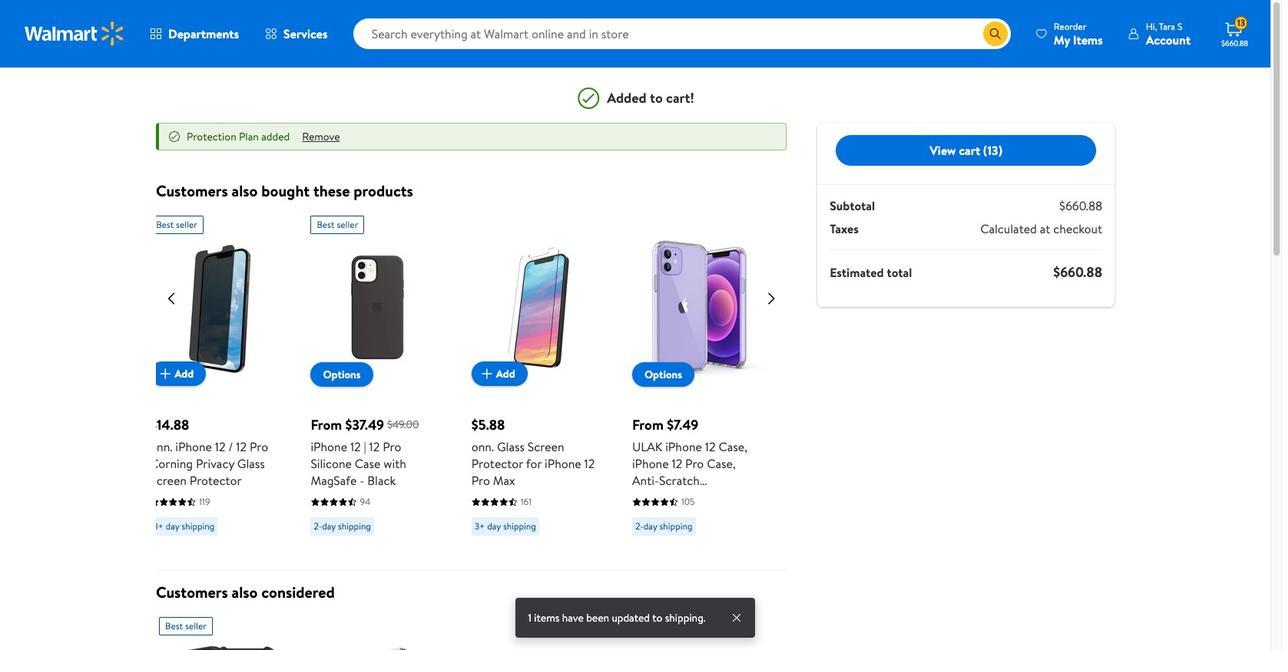 Task type: describe. For each thing, give the bounding box(es) containing it.
shipping for $37.49
[[338, 520, 371, 533]]

iphone inside the $5.88 onn. glass screen protector for iphone 12 pro max
[[545, 456, 582, 473]]

walmart image
[[25, 22, 124, 46]]

silicone
[[311, 456, 352, 473]]

from for $7.49
[[632, 416, 664, 435]]

cart
[[959, 142, 981, 159]]

$5.88
[[472, 416, 505, 435]]

onn. magsafe compatible phone case for iphone 12 / iphone 12 pro - clear image
[[320, 642, 454, 651]]

close image
[[730, 612, 743, 624]]

case inside from $37.49 $49.00 iphone 12 | 12 pro silicone case with magsafe - black
[[355, 456, 381, 473]]

iphone 12 | 12 pro silicone case with magsafe - black image
[[311, 241, 445, 375]]

for inside the $5.88 onn. glass screen protector for iphone 12 pro max
[[526, 456, 542, 473]]

day for onn.
[[166, 520, 179, 533]]

customers for customers also considered
[[156, 582, 228, 603]]

seller for $14.88
[[176, 218, 197, 231]]

3 day from the left
[[487, 520, 501, 533]]

seller for from
[[337, 218, 358, 231]]

search icon image
[[990, 28, 1002, 40]]

account
[[1146, 31, 1191, 48]]

2 3+ day shipping from the left
[[475, 520, 536, 533]]

services button
[[252, 15, 341, 52]]

options link for $7.49
[[632, 363, 695, 387]]

12 down the bumper
[[706, 523, 717, 540]]

1 items have been updated to shipping.
[[528, 611, 706, 626]]

add button for 'onn. iphone 12 / 12 pro corning privacy glass screen protector' image
[[150, 362, 206, 387]]

have
[[562, 611, 584, 626]]

161
[[521, 496, 532, 509]]

hi, tara s account
[[1146, 20, 1191, 48]]

cart!
[[666, 88, 695, 107]]

-
[[360, 473, 365, 489]]

product group containing best seller
[[159, 612, 294, 651]]

corning
[[150, 456, 193, 473]]

add button for onn. glass screen protector for iphone 12 pro max image
[[472, 362, 528, 387]]

privacy
[[196, 456, 234, 473]]

protection plan added
[[187, 129, 290, 144]]

iphone down $7.49
[[666, 439, 702, 456]]

for inside from $7.49 ulak iphone 12 case, iphone 12 pro case, anti-scratch shockproof bumper slim phone case for apple iphone 12 / 12 pro, crystal clear
[[723, 506, 739, 523]]

calculated
[[981, 221, 1037, 237]]

add to cart image for 'onn. iphone 12 / 12 pro corning privacy glass screen protector' image
[[156, 365, 175, 383]]

options for $7.49
[[645, 367, 682, 383]]

bought
[[261, 181, 310, 201]]

product group containing $14.88
[[150, 210, 284, 564]]

12 right clear
[[727, 523, 738, 540]]

view cart (13) button
[[836, 135, 1097, 166]]

12 left '|'
[[350, 439, 361, 456]]

magsafe
[[311, 473, 357, 489]]

services
[[284, 25, 328, 42]]

remove button
[[302, 129, 340, 144]]

onn. iphone 12 / 12 pro corning privacy glass screen protector image
[[150, 241, 284, 375]]

with
[[384, 456, 406, 473]]

best seller up otterbox defender series pro phone case for apple iphone 12, iphone 12 pro - black image
[[165, 620, 207, 633]]

ulak
[[632, 439, 663, 456]]

0 vertical spatial to
[[650, 88, 663, 107]]

pro inside the $5.88 onn. glass screen protector for iphone 12 pro max
[[472, 473, 490, 489]]

12 right privacy
[[236, 439, 247, 456]]

$14.88
[[150, 416, 189, 435]]

restored apple iphone 6s 64gb unlocked at&t, t-mobile, verizon - a grade + free case image
[[642, 642, 776, 651]]

added to cart!
[[607, 88, 695, 107]]

added
[[607, 88, 647, 107]]

$5.88 onn. glass screen protector for iphone 12 pro max
[[472, 416, 595, 489]]

shipping for onn.
[[182, 520, 215, 533]]

2-day shipping for $7.49
[[635, 520, 693, 533]]

my
[[1054, 31, 1070, 48]]

tara
[[1159, 20, 1176, 33]]

apple
[[632, 523, 663, 540]]

plan
[[239, 129, 259, 144]]

day for $7.49
[[644, 520, 657, 533]]

checkout
[[1054, 221, 1103, 237]]

12 right the ulak
[[672, 456, 683, 473]]

onn. glass screen protector for iphone 12 pro max image
[[472, 241, 606, 375]]

product group containing from $37.49
[[311, 210, 445, 564]]

pro inside from $37.49 $49.00 iphone 12 | 12 pro silicone case with magsafe - black
[[383, 439, 401, 456]]

$660.88 for subtotal
[[1060, 197, 1103, 214]]

product group containing $5.88
[[472, 210, 606, 564]]

from $37.49 $49.00 iphone 12 | 12 pro silicone case with magsafe - black
[[311, 416, 419, 489]]

12 up the bumper
[[705, 439, 716, 456]]

shipping.
[[665, 611, 706, 626]]

estimated
[[830, 264, 884, 281]]

best seller for $14.88
[[156, 218, 197, 231]]

anti-
[[632, 473, 659, 489]]

13
[[1238, 16, 1246, 29]]

also for considered
[[232, 582, 258, 603]]

$660.88 for estimated total
[[1054, 263, 1103, 282]]

(13)
[[984, 142, 1003, 159]]

crystal
[[657, 540, 695, 557]]

products
[[354, 181, 413, 201]]

hi,
[[1146, 20, 1158, 33]]

ulak iphone 12 case, iphone 12 pro case, anti-scratch shockproof bumper slim phone case for apple iphone 12 / 12 pro, crystal clear image
[[632, 241, 767, 375]]

slim
[[632, 506, 655, 523]]

glass inside the $5.88 onn. glass screen protector for iphone 12 pro max
[[497, 439, 525, 456]]

add for onn. glass screen protector for iphone 12 pro max image add to cart image
[[496, 367, 515, 382]]

shipping for $7.49
[[660, 520, 693, 533]]

from $7.49 ulak iphone 12 case, iphone 12 pro case, anti-scratch shockproof bumper slim phone case for apple iphone 12 / 12 pro, crystal clear
[[632, 416, 748, 557]]

add to cart image for onn. glass screen protector for iphone 12 pro max image
[[478, 365, 496, 383]]

screen inside the $5.88 onn. glass screen protector for iphone 12 pro max
[[528, 439, 565, 456]]

protector inside $14.88 onn. iphone 12 / 12 pro corning privacy glass screen protector
[[190, 473, 242, 489]]

added
[[261, 129, 290, 144]]

next slide for customers also bought these products list image
[[756, 284, 787, 314]]

otterbox defender series pro phone case for apple iphone 12, iphone 12 pro - black image
[[159, 642, 294, 651]]



Task type: vqa. For each thing, say whether or not it's contained in the screenshot.
Best
yes



Task type: locate. For each thing, give the bounding box(es) containing it.
items
[[534, 611, 560, 626]]

1 vertical spatial customers
[[156, 582, 228, 603]]

$49.00
[[387, 417, 419, 432]]

2 options link from the left
[[632, 363, 695, 387]]

$14.88 onn. iphone 12 / 12 pro corning privacy glass screen protector
[[150, 416, 268, 489]]

previous slide for customers also bought these products list image
[[156, 284, 187, 314]]

1 horizontal spatial case
[[695, 506, 721, 523]]

1 customers from the top
[[156, 181, 228, 201]]

0 horizontal spatial options link
[[311, 363, 373, 387]]

best
[[156, 218, 174, 231], [317, 218, 335, 231], [165, 620, 183, 633]]

/
[[229, 439, 233, 456], [719, 523, 724, 540]]

screen left privacy
[[150, 473, 187, 489]]

also left considered
[[232, 582, 258, 603]]

view
[[930, 142, 956, 159]]

119
[[199, 496, 210, 509]]

alert containing protection plan added
[[156, 123, 787, 151]]

s
[[1178, 20, 1183, 33]]

taxes
[[830, 221, 859, 237]]

0 horizontal spatial /
[[229, 439, 233, 456]]

0 horizontal spatial options
[[323, 367, 361, 383]]

pro up '105'
[[685, 456, 704, 473]]

for
[[526, 456, 542, 473], [723, 506, 739, 523]]

view cart (13)
[[930, 142, 1003, 159]]

day
[[166, 520, 179, 533], [322, 520, 336, 533], [487, 520, 501, 533], [644, 520, 657, 533]]

case,
[[719, 439, 748, 456], [707, 456, 736, 473]]

1 3+ day shipping from the left
[[153, 520, 215, 533]]

iphone right max
[[545, 456, 582, 473]]

onn. down $14.88
[[150, 439, 173, 456]]

day down magsafe
[[322, 520, 336, 533]]

add up $14.88
[[175, 367, 194, 382]]

0 horizontal spatial 3+ day shipping
[[153, 520, 215, 533]]

105
[[682, 496, 695, 509]]

seller down these
[[337, 218, 358, 231]]

at
[[1040, 221, 1051, 237]]

1 horizontal spatial onn.
[[472, 439, 494, 456]]

$660.88 down checkout
[[1054, 263, 1103, 282]]

subtotal
[[830, 197, 875, 214]]

options
[[323, 367, 361, 383], [645, 367, 682, 383]]

3+ day shipping
[[153, 520, 215, 533], [475, 520, 536, 533]]

customers also considered
[[156, 582, 335, 603]]

pro right privacy
[[250, 439, 268, 456]]

2 onn. from the left
[[472, 439, 494, 456]]

max
[[493, 473, 515, 489]]

2 add from the left
[[496, 367, 515, 382]]

2 vertical spatial $660.88
[[1054, 263, 1103, 282]]

case
[[355, 456, 381, 473], [695, 506, 721, 523]]

departments
[[168, 25, 239, 42]]

1 add from the left
[[175, 367, 194, 382]]

alert
[[156, 123, 787, 151]]

these
[[313, 181, 350, 201]]

protector
[[472, 456, 523, 473], [190, 473, 242, 489]]

1 horizontal spatial add button
[[472, 362, 528, 387]]

2 customers from the top
[[156, 582, 228, 603]]

day down max
[[487, 520, 501, 533]]

Search search field
[[353, 18, 1011, 49]]

1 2- from the left
[[314, 520, 322, 533]]

3+ day shipping down 119
[[153, 520, 215, 533]]

onn. for $14.88
[[150, 439, 173, 456]]

pro left max
[[472, 473, 490, 489]]

best seller
[[156, 218, 197, 231], [317, 218, 358, 231], [165, 620, 207, 633]]

also left the bought
[[232, 181, 258, 201]]

onn. down $5.88
[[472, 439, 494, 456]]

glass right privacy
[[237, 456, 265, 473]]

day up pro,
[[644, 520, 657, 533]]

onn. inside the $5.88 onn. glass screen protector for iphone 12 pro max
[[472, 439, 494, 456]]

$660.88
[[1222, 38, 1249, 48], [1060, 197, 1103, 214], [1054, 263, 1103, 282]]

add to cart image up $14.88
[[156, 365, 175, 383]]

options up $37.49
[[323, 367, 361, 383]]

1 3+ from the left
[[153, 520, 163, 533]]

clear
[[698, 540, 726, 557]]

onn. for $5.88
[[472, 439, 494, 456]]

seller up otterbox defender series pro phone case for apple iphone 12, iphone 12 pro - black image
[[185, 620, 207, 633]]

customers down protection
[[156, 181, 228, 201]]

iphone down '105'
[[666, 523, 703, 540]]

for right max
[[526, 456, 542, 473]]

0 vertical spatial screen
[[528, 439, 565, 456]]

1 also from the top
[[232, 181, 258, 201]]

0 horizontal spatial add to cart image
[[156, 365, 175, 383]]

best for $14.88
[[156, 218, 174, 231]]

1 shipping from the left
[[182, 520, 215, 533]]

add to cart image up $5.88
[[478, 365, 496, 383]]

2-day shipping down 94
[[314, 520, 371, 533]]

pro inside $14.88 onn. iphone 12 / 12 pro corning privacy glass screen protector
[[250, 439, 268, 456]]

|
[[364, 439, 366, 456]]

12
[[215, 439, 226, 456], [236, 439, 247, 456], [350, 439, 361, 456], [369, 439, 380, 456], [705, 439, 716, 456], [584, 456, 595, 473], [672, 456, 683, 473], [706, 523, 717, 540], [727, 523, 738, 540]]

restored apple iphone 6s 16gb unlocked at&t, t-mobile, verizon - a grade + free case image
[[481, 642, 615, 651]]

best seller for from
[[317, 218, 358, 231]]

0 horizontal spatial 3+
[[153, 520, 163, 533]]

12 inside the $5.88 onn. glass screen protector for iphone 12 pro max
[[584, 456, 595, 473]]

screen up the 161
[[528, 439, 565, 456]]

2 2-day shipping from the left
[[635, 520, 693, 533]]

1 vertical spatial $660.88
[[1060, 197, 1103, 214]]

1 vertical spatial /
[[719, 523, 724, 540]]

been
[[586, 611, 609, 626]]

2- for $7.49
[[635, 520, 644, 533]]

0 vertical spatial case
[[355, 456, 381, 473]]

iphone inside $14.88 onn. iphone 12 / 12 pro corning privacy glass screen protector
[[175, 439, 212, 456]]

case left with
[[355, 456, 381, 473]]

1 vertical spatial for
[[723, 506, 739, 523]]

onn. inside $14.88 onn. iphone 12 / 12 pro corning privacy glass screen protector
[[150, 439, 173, 456]]

1 horizontal spatial /
[[719, 523, 724, 540]]

iphone
[[175, 439, 212, 456], [311, 439, 347, 456], [666, 439, 702, 456], [545, 456, 582, 473], [632, 456, 669, 473], [666, 523, 703, 540]]

shipping down 94
[[338, 520, 371, 533]]

protection
[[187, 129, 236, 144]]

1 day from the left
[[166, 520, 179, 533]]

2- for $37.49
[[314, 520, 322, 533]]

1 horizontal spatial options
[[645, 367, 682, 383]]

phone
[[658, 506, 692, 523]]

2 add button from the left
[[472, 362, 528, 387]]

$660.88 down 13
[[1222, 38, 1249, 48]]

case right phone
[[695, 506, 721, 523]]

best for from
[[317, 218, 335, 231]]

1 options from the left
[[323, 367, 361, 383]]

customers up otterbox defender series pro phone case for apple iphone 12, iphone 12 pro - black image
[[156, 582, 228, 603]]

0 horizontal spatial case
[[355, 456, 381, 473]]

from left $37.49
[[311, 416, 342, 435]]

1 horizontal spatial screen
[[528, 439, 565, 456]]

1 onn. from the left
[[150, 439, 173, 456]]

1 vertical spatial to
[[652, 611, 663, 626]]

iphone inside from $37.49 $49.00 iphone 12 | 12 pro silicone case with magsafe - black
[[311, 439, 347, 456]]

glass inside $14.88 onn. iphone 12 / 12 pro corning privacy glass screen protector
[[237, 456, 265, 473]]

1 horizontal spatial 2-
[[635, 520, 644, 533]]

add button up $14.88
[[150, 362, 206, 387]]

pro down $49.00
[[383, 439, 401, 456]]

94
[[360, 496, 371, 509]]

0 horizontal spatial 2-day shipping
[[314, 520, 371, 533]]

best up otterbox defender series pro phone case for apple iphone 12, iphone 12 pro - black image
[[165, 620, 183, 633]]

departments button
[[137, 15, 252, 52]]

add to cart image
[[156, 365, 175, 383], [478, 365, 496, 383]]

Walmart Site-Wide search field
[[353, 18, 1011, 49]]

1 from from the left
[[311, 416, 342, 435]]

onn.
[[150, 439, 173, 456], [472, 439, 494, 456]]

0 horizontal spatial onn.
[[150, 439, 173, 456]]

1 horizontal spatial for
[[723, 506, 739, 523]]

shipping down the 161
[[503, 520, 536, 533]]

considered
[[261, 582, 335, 603]]

1 horizontal spatial add to cart image
[[478, 365, 496, 383]]

pro
[[250, 439, 268, 456], [383, 439, 401, 456], [685, 456, 704, 473], [472, 473, 490, 489]]

estimated total
[[830, 264, 912, 281]]

3+
[[153, 520, 163, 533], [475, 520, 485, 533]]

shipping
[[182, 520, 215, 533], [338, 520, 371, 533], [503, 520, 536, 533], [660, 520, 693, 533]]

pro inside from $7.49 ulak iphone 12 case, iphone 12 pro case, anti-scratch shockproof bumper slim phone case for apple iphone 12 / 12 pro, crystal clear
[[685, 456, 704, 473]]

options link up $7.49
[[632, 363, 695, 387]]

0 vertical spatial for
[[526, 456, 542, 473]]

best seller down these
[[317, 218, 358, 231]]

options link for $37.49
[[311, 363, 373, 387]]

total
[[887, 264, 912, 281]]

2 add to cart image from the left
[[478, 365, 496, 383]]

$37.49
[[345, 416, 384, 435]]

options for $37.49
[[323, 367, 361, 383]]

2- up pro,
[[635, 520, 644, 533]]

1 vertical spatial case
[[695, 506, 721, 523]]

seller
[[176, 218, 197, 231], [337, 218, 358, 231], [185, 620, 207, 633]]

day down corning
[[166, 520, 179, 533]]

items
[[1073, 31, 1103, 48]]

black
[[368, 473, 396, 489]]

0 horizontal spatial 2-
[[314, 520, 322, 533]]

shipping down 119
[[182, 520, 215, 533]]

1 horizontal spatial from
[[632, 416, 664, 435]]

shockproof
[[632, 489, 694, 506]]

3+ day shipping down the 161
[[475, 520, 536, 533]]

scratch
[[659, 473, 700, 489]]

1 horizontal spatial add
[[496, 367, 515, 382]]

2 from from the left
[[632, 416, 664, 435]]

calculated at checkout
[[981, 221, 1103, 237]]

options link
[[311, 363, 373, 387], [632, 363, 695, 387]]

12 left anti-
[[584, 456, 595, 473]]

from for $37.49
[[311, 416, 342, 435]]

best seller up previous slide for customers also bought these products list icon
[[156, 218, 197, 231]]

1 horizontal spatial protector
[[472, 456, 523, 473]]

2- down magsafe
[[314, 520, 322, 533]]

glass down $5.88
[[497, 439, 525, 456]]

customers
[[156, 181, 228, 201], [156, 582, 228, 603]]

to right updated
[[652, 611, 663, 626]]

customers also bought these products
[[156, 181, 413, 201]]

add button
[[150, 362, 206, 387], [472, 362, 528, 387]]

options link up $37.49
[[311, 363, 373, 387]]

1 options link from the left
[[311, 363, 373, 387]]

/ inside from $7.49 ulak iphone 12 case, iphone 12 pro case, anti-scratch shockproof bumper slim phone case for apple iphone 12 / 12 pro, crystal clear
[[719, 523, 724, 540]]

0 horizontal spatial for
[[526, 456, 542, 473]]

pro,
[[632, 540, 654, 557]]

also
[[232, 181, 258, 201], [232, 582, 258, 603]]

0 horizontal spatial from
[[311, 416, 342, 435]]

2 day from the left
[[322, 520, 336, 533]]

2-
[[314, 520, 322, 533], [635, 520, 644, 533]]

0 horizontal spatial protector
[[190, 473, 242, 489]]

customers for customers also bought these products
[[156, 181, 228, 201]]

2-day shipping
[[314, 520, 371, 533], [635, 520, 693, 533]]

add button up $5.88
[[472, 362, 528, 387]]

iphone up shockproof
[[632, 456, 669, 473]]

2 also from the top
[[232, 582, 258, 603]]

from up the ulak
[[632, 416, 664, 435]]

best down these
[[317, 218, 335, 231]]

1 add button from the left
[[150, 362, 206, 387]]

2 options from the left
[[645, 367, 682, 383]]

2 shipping from the left
[[338, 520, 371, 533]]

0 vertical spatial also
[[232, 181, 258, 201]]

1 horizontal spatial options link
[[632, 363, 695, 387]]

0 horizontal spatial add button
[[150, 362, 206, 387]]

glass
[[497, 439, 525, 456], [237, 456, 265, 473]]

protector down $5.88
[[472, 456, 523, 473]]

3 shipping from the left
[[503, 520, 536, 533]]

/ right corning
[[229, 439, 233, 456]]

0 vertical spatial $660.88
[[1222, 38, 1249, 48]]

bumper
[[697, 489, 739, 506]]

1
[[528, 611, 532, 626]]

shipping up crystal
[[660, 520, 693, 533]]

options up $7.49
[[645, 367, 682, 383]]

product group containing from $7.49
[[632, 210, 767, 564]]

0 horizontal spatial add
[[175, 367, 194, 382]]

case inside from $7.49 ulak iphone 12 case, iphone 12 pro case, anti-scratch shockproof bumper slim phone case for apple iphone 12 / 12 pro, crystal clear
[[695, 506, 721, 523]]

$7.49
[[667, 416, 699, 435]]

1 horizontal spatial glass
[[497, 439, 525, 456]]

protector up 119
[[190, 473, 242, 489]]

/ inside $14.88 onn. iphone 12 / 12 pro corning privacy glass screen protector
[[229, 439, 233, 456]]

2 2- from the left
[[635, 520, 644, 533]]

from inside from $7.49 ulak iphone 12 case, iphone 12 pro case, anti-scratch shockproof bumper slim phone case for apple iphone 12 / 12 pro, crystal clear
[[632, 416, 664, 435]]

4 shipping from the left
[[660, 520, 693, 533]]

$660.88 up checkout
[[1060, 197, 1103, 214]]

protector inside the $5.88 onn. glass screen protector for iphone 12 pro max
[[472, 456, 523, 473]]

product group
[[150, 210, 284, 564], [311, 210, 445, 564], [472, 210, 606, 564], [632, 210, 767, 564], [159, 612, 294, 651], [481, 612, 615, 651], [642, 612, 776, 651]]

reorder
[[1054, 20, 1087, 33]]

12 right corning
[[215, 439, 226, 456]]

from inside from $37.49 $49.00 iphone 12 | 12 pro silicone case with magsafe - black
[[311, 416, 342, 435]]

2-day shipping up crystal
[[635, 520, 693, 533]]

updated
[[612, 611, 650, 626]]

0 horizontal spatial glass
[[237, 456, 265, 473]]

1 2-day shipping from the left
[[314, 520, 371, 533]]

add up $5.88
[[496, 367, 515, 382]]

1 horizontal spatial 3+
[[475, 520, 485, 533]]

reorder my items
[[1054, 20, 1103, 48]]

1 horizontal spatial 2-day shipping
[[635, 520, 693, 533]]

add for add to cart image associated with 'onn. iphone 12 / 12 pro corning privacy glass screen protector' image
[[175, 367, 194, 382]]

to left cart!
[[650, 88, 663, 107]]

1 vertical spatial screen
[[150, 473, 187, 489]]

0 horizontal spatial screen
[[150, 473, 187, 489]]

iphone up magsafe
[[311, 439, 347, 456]]

seller up previous slide for customers also bought these products list icon
[[176, 218, 197, 231]]

screen
[[528, 439, 565, 456], [150, 473, 187, 489]]

0 vertical spatial /
[[229, 439, 233, 456]]

12 right '|'
[[369, 439, 380, 456]]

for up clear
[[723, 506, 739, 523]]

remove
[[302, 129, 340, 144]]

best up previous slide for customers also bought these products list icon
[[156, 218, 174, 231]]

4 day from the left
[[644, 520, 657, 533]]

2-day shipping for $37.49
[[314, 520, 371, 533]]

/ down the bumper
[[719, 523, 724, 540]]

screen inside $14.88 onn. iphone 12 / 12 pro corning privacy glass screen protector
[[150, 473, 187, 489]]

0 vertical spatial customers
[[156, 181, 228, 201]]

1 vertical spatial also
[[232, 582, 258, 603]]

1 add to cart image from the left
[[156, 365, 175, 383]]

2 3+ from the left
[[475, 520, 485, 533]]

also for bought
[[232, 181, 258, 201]]

1 horizontal spatial 3+ day shipping
[[475, 520, 536, 533]]

iphone down $14.88
[[175, 439, 212, 456]]

from
[[311, 416, 342, 435], [632, 416, 664, 435]]

day for $37.49
[[322, 520, 336, 533]]



